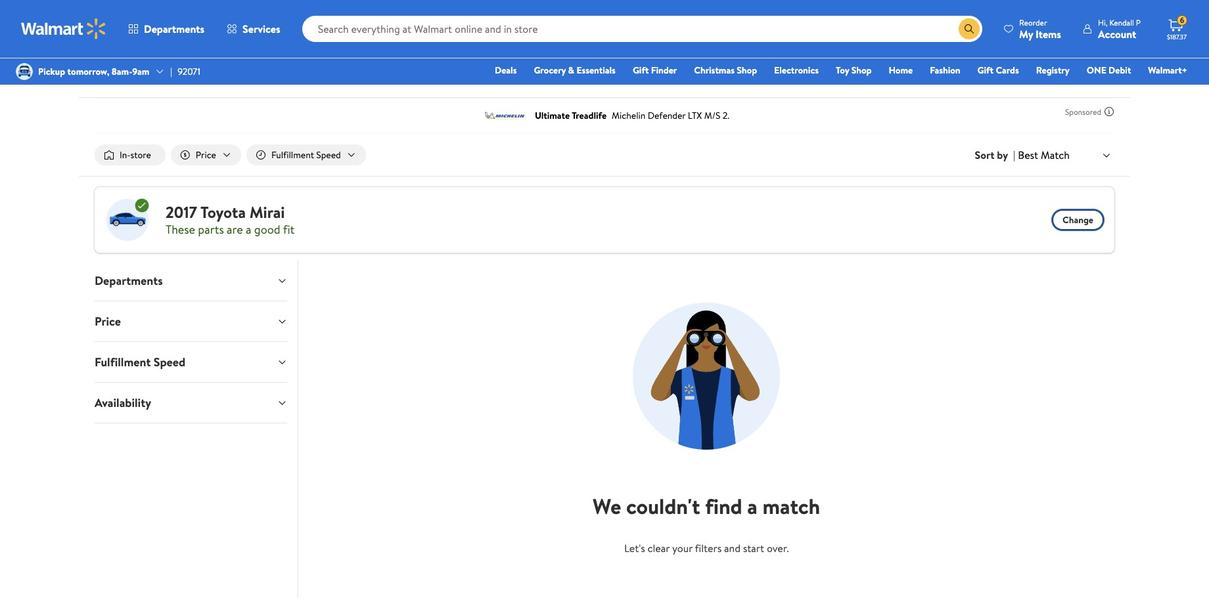 Task type: locate. For each thing, give the bounding box(es) containing it.
items
[[1036, 27, 1062, 41]]

0 horizontal spatial fulfillment speed
[[95, 354, 186, 371]]

we
[[593, 493, 622, 521]]

fulfillment speed button inside sort and filter section element
[[247, 145, 366, 166]]

sort and filter section element
[[79, 134, 1131, 176]]

let's
[[625, 542, 645, 556]]

0 horizontal spatial a
[[246, 221, 251, 238]]

couldn't
[[627, 493, 701, 521]]

find
[[706, 493, 743, 521]]

finder
[[651, 64, 677, 77]]

toy
[[836, 64, 850, 77]]

price button down departments tab
[[84, 302, 298, 342]]

toy shop link
[[830, 63, 878, 78]]

fashion link
[[925, 63, 967, 78]]

1 vertical spatial |
[[1014, 148, 1016, 162]]

christmas
[[695, 64, 735, 77]]

reorder
[[1020, 17, 1048, 28]]

tomorrow,
[[67, 65, 109, 78]]

| right by
[[1014, 148, 1016, 162]]

departments button up | 92071
[[117, 13, 216, 45]]

1 vertical spatial speed
[[154, 354, 186, 371]]

&
[[568, 64, 575, 77], [116, 74, 123, 87]]

availability
[[95, 395, 151, 412]]

departments button
[[117, 13, 216, 45], [84, 261, 298, 301]]

account
[[1099, 27, 1137, 41]]

1 / from the left
[[149, 74, 152, 87]]

/ left honda
[[206, 74, 210, 87]]

gift left finder
[[633, 64, 649, 77]]

0 vertical spatial |
[[170, 65, 172, 78]]

1 gift from the left
[[633, 64, 649, 77]]

0 horizontal spatial fulfillment
[[95, 354, 151, 371]]

parts
[[180, 74, 201, 87], [266, 74, 287, 87]]

deals link
[[489, 63, 523, 78]]

fulfillment speed button
[[247, 145, 366, 166], [84, 343, 298, 383]]

fulfillment speed tab
[[84, 343, 298, 383]]

one
[[1087, 64, 1107, 77]]

speed
[[316, 149, 341, 162], [154, 354, 186, 371]]

0 vertical spatial fulfillment
[[272, 149, 314, 162]]

1 vertical spatial fulfillment
[[95, 354, 151, 371]]

1 vertical spatial fulfillment speed button
[[84, 343, 298, 383]]

fulfillment inside fulfillment speed tab
[[95, 354, 151, 371]]

best
[[1019, 148, 1039, 162]]

fulfillment up availability
[[95, 354, 151, 371]]

sponsored
[[1066, 106, 1102, 117]]

1 horizontal spatial shop
[[852, 64, 872, 77]]

by
[[998, 148, 1009, 162]]

0 horizontal spatial |
[[170, 65, 172, 78]]

/ right the 'tires'
[[149, 74, 152, 87]]

grocery & essentials link
[[528, 63, 622, 78]]

1 horizontal spatial speed
[[316, 149, 341, 162]]

oem right honda
[[243, 74, 264, 87]]

fulfillment speed inside sort and filter section element
[[272, 149, 341, 162]]

fashion
[[930, 64, 961, 77]]

hi, kendall p account
[[1099, 17, 1141, 41]]

gift inside gift cards link
[[978, 64, 994, 77]]

speed inside sort and filter section element
[[316, 149, 341, 162]]

shop
[[737, 64, 758, 77], [852, 64, 872, 77]]

1 vertical spatial a
[[748, 493, 758, 521]]

& for tires
[[116, 74, 123, 87]]

| inside sort and filter section element
[[1014, 148, 1016, 162]]

electronics link
[[769, 63, 825, 78]]

1 horizontal spatial |
[[1014, 148, 1016, 162]]

0 vertical spatial fulfillment speed button
[[247, 145, 366, 166]]

fulfillment up mirai at the left top of page
[[272, 149, 314, 162]]

good
[[254, 221, 281, 238]]

price button
[[171, 145, 241, 166], [84, 302, 298, 342]]

1 vertical spatial fulfillment speed
[[95, 354, 186, 371]]

1 vertical spatial price
[[95, 314, 121, 330]]

match
[[763, 493, 821, 521]]

gift finder
[[633, 64, 677, 77]]

availability tab
[[84, 383, 298, 423]]

1 horizontal spatial /
[[206, 74, 210, 87]]

a
[[246, 221, 251, 238], [748, 493, 758, 521]]

0 vertical spatial speed
[[316, 149, 341, 162]]

0 vertical spatial a
[[246, 221, 251, 238]]

2 gift from the left
[[978, 64, 994, 77]]

1 horizontal spatial parts
[[266, 74, 287, 87]]

shop right the christmas
[[737, 64, 758, 77]]

mirai
[[250, 201, 285, 223]]

auto & tires link
[[95, 74, 143, 87]]

/
[[149, 74, 152, 87], [206, 74, 210, 87]]

parts right honda
[[266, 74, 287, 87]]

 image
[[16, 63, 33, 80]]

parts left honda
[[180, 74, 201, 87]]

gift left cards
[[978, 64, 994, 77]]

1 horizontal spatial a
[[748, 493, 758, 521]]

price button up toyota
[[171, 145, 241, 166]]

gift inside gift finder link
[[633, 64, 649, 77]]

Walmart Site-Wide search field
[[302, 16, 983, 42]]

one debit link
[[1081, 63, 1138, 78]]

departments down "car,truck,van" image
[[95, 273, 163, 289]]

fulfillment
[[272, 149, 314, 162], [95, 354, 151, 371]]

match
[[1041, 148, 1070, 162]]

store
[[130, 149, 151, 162]]

1 vertical spatial departments
[[95, 273, 163, 289]]

gift
[[633, 64, 649, 77], [978, 64, 994, 77]]

change button
[[1053, 210, 1105, 231]]

0 horizontal spatial parts
[[180, 74, 201, 87]]

0 horizontal spatial gift
[[633, 64, 649, 77]]

gift finder link
[[627, 63, 683, 78]]

grocery & essentials
[[534, 64, 616, 77]]

gift cards link
[[972, 63, 1026, 78]]

& right grocery
[[568, 64, 575, 77]]

we couldn't find a match
[[593, 493, 821, 521]]

6
[[1181, 15, 1185, 26]]

in-
[[120, 149, 131, 162]]

your
[[673, 542, 693, 556]]

0 vertical spatial price
[[196, 149, 216, 162]]

kendall
[[1110, 17, 1135, 28]]

2 shop from the left
[[852, 64, 872, 77]]

0 horizontal spatial &
[[116, 74, 123, 87]]

departments
[[144, 22, 205, 36], [95, 273, 163, 289]]

search icon image
[[965, 24, 975, 34]]

oem
[[157, 74, 178, 87], [243, 74, 264, 87]]

0 horizontal spatial speed
[[154, 354, 186, 371]]

1 horizontal spatial fulfillment speed
[[272, 149, 341, 162]]

hi,
[[1099, 17, 1108, 28]]

0 horizontal spatial oem
[[157, 74, 178, 87]]

oem right 9am
[[157, 74, 178, 87]]

departments button up price tab
[[84, 261, 298, 301]]

1 horizontal spatial oem
[[243, 74, 264, 87]]

0 vertical spatial fulfillment speed
[[272, 149, 341, 162]]

my
[[1020, 27, 1034, 41]]

| left "92071"
[[170, 65, 172, 78]]

these
[[166, 221, 195, 238]]

1 horizontal spatial &
[[568, 64, 575, 77]]

0 horizontal spatial shop
[[737, 64, 758, 77]]

shop for toy shop
[[852, 64, 872, 77]]

& left the 'tires'
[[116, 74, 123, 87]]

2017
[[166, 201, 197, 223]]

1 horizontal spatial price
[[196, 149, 216, 162]]

|
[[170, 65, 172, 78], [1014, 148, 1016, 162]]

0 horizontal spatial price
[[95, 314, 121, 330]]

grocery
[[534, 64, 566, 77]]

1 horizontal spatial gift
[[978, 64, 994, 77]]

availability button
[[84, 383, 298, 423]]

0 horizontal spatial /
[[149, 74, 152, 87]]

a right find
[[748, 493, 758, 521]]

shop right toy
[[852, 64, 872, 77]]

parts
[[198, 221, 224, 238]]

we couldn't find a match status
[[593, 493, 821, 599]]

1 horizontal spatial fulfillment
[[272, 149, 314, 162]]

toy shop
[[836, 64, 872, 77]]

a right are at the top
[[246, 221, 251, 238]]

departments up | 92071
[[144, 22, 205, 36]]

1 shop from the left
[[737, 64, 758, 77]]



Task type: describe. For each thing, give the bounding box(es) containing it.
in-store
[[120, 149, 151, 162]]

gift cards
[[978, 64, 1020, 77]]

departments inside departments tab
[[95, 273, 163, 289]]

a inside 2017 toyota mirai these parts are a good fit
[[246, 221, 251, 238]]

clear
[[648, 542, 670, 556]]

christmas shop link
[[689, 63, 763, 78]]

0 vertical spatial price button
[[171, 145, 241, 166]]

2017 toyota mirai these parts are a good fit
[[166, 201, 295, 238]]

6 $187.37
[[1168, 15, 1187, 41]]

deals
[[495, 64, 517, 77]]

gift for gift cards
[[978, 64, 994, 77]]

fulfillment inside sort and filter section element
[[272, 149, 314, 162]]

start
[[743, 542, 765, 556]]

departments tab
[[84, 261, 298, 301]]

home
[[889, 64, 913, 77]]

92071
[[178, 65, 201, 78]]

reorder my items
[[1020, 17, 1062, 41]]

ad disclaimer and feedback image
[[1105, 107, 1115, 117]]

1 vertical spatial departments button
[[84, 261, 298, 301]]

price tab
[[84, 302, 298, 342]]

auto & tires / oem parts / honda oem parts
[[95, 74, 287, 87]]

debit
[[1109, 64, 1132, 77]]

walmart+ link
[[1143, 63, 1194, 78]]

services button
[[216, 13, 292, 45]]

2 / from the left
[[206, 74, 210, 87]]

essentials
[[577, 64, 616, 77]]

auto
[[95, 74, 114, 87]]

let's clear your filters and start over.
[[625, 542, 789, 556]]

pickup
[[38, 65, 65, 78]]

best match
[[1019, 148, 1070, 162]]

price inside sort and filter section element
[[196, 149, 216, 162]]

best match button
[[1016, 147, 1115, 164]]

registry link
[[1031, 63, 1076, 78]]

2 parts from the left
[[266, 74, 287, 87]]

0 vertical spatial departments button
[[117, 13, 216, 45]]

& for essentials
[[568, 64, 575, 77]]

1 oem from the left
[[157, 74, 178, 87]]

price inside tab
[[95, 314, 121, 330]]

change
[[1063, 214, 1094, 227]]

car,truck,van image
[[105, 198, 150, 243]]

8am-
[[112, 65, 132, 78]]

fit
[[283, 221, 295, 238]]

1 parts from the left
[[180, 74, 201, 87]]

9am
[[132, 65, 149, 78]]

honda oem parts link
[[215, 74, 287, 87]]

pickup tomorrow, 8am-9am
[[38, 65, 149, 78]]

speed inside tab
[[154, 354, 186, 371]]

are
[[227, 221, 243, 238]]

one debit
[[1087, 64, 1132, 77]]

sort
[[975, 148, 995, 162]]

oem parts link
[[157, 74, 201, 87]]

fulfillment speed inside fulfillment speed tab
[[95, 354, 186, 371]]

2 oem from the left
[[243, 74, 264, 87]]

services
[[243, 22, 281, 36]]

| 92071
[[170, 65, 201, 78]]

p
[[1137, 17, 1141, 28]]

walmart image
[[21, 18, 107, 39]]

$187.37
[[1168, 32, 1187, 41]]

0 vertical spatial departments
[[144, 22, 205, 36]]

honda
[[215, 74, 241, 87]]

christmas shop
[[695, 64, 758, 77]]

a inside status
[[748, 493, 758, 521]]

shop for christmas shop
[[737, 64, 758, 77]]

electronics
[[775, 64, 819, 77]]

Search search field
[[302, 16, 983, 42]]

gift for gift finder
[[633, 64, 649, 77]]

registry
[[1037, 64, 1070, 77]]

and
[[725, 542, 741, 556]]

home link
[[883, 63, 919, 78]]

tires
[[124, 74, 143, 87]]

over.
[[767, 542, 789, 556]]

in-store button
[[95, 145, 166, 166]]

walmart+
[[1149, 64, 1188, 77]]

sort by |
[[975, 148, 1016, 162]]

1 vertical spatial price button
[[84, 302, 298, 342]]

filters
[[695, 542, 722, 556]]

toyota
[[201, 201, 246, 223]]

cards
[[996, 64, 1020, 77]]



Task type: vqa. For each thing, say whether or not it's contained in the screenshot.
the holiday shop
no



